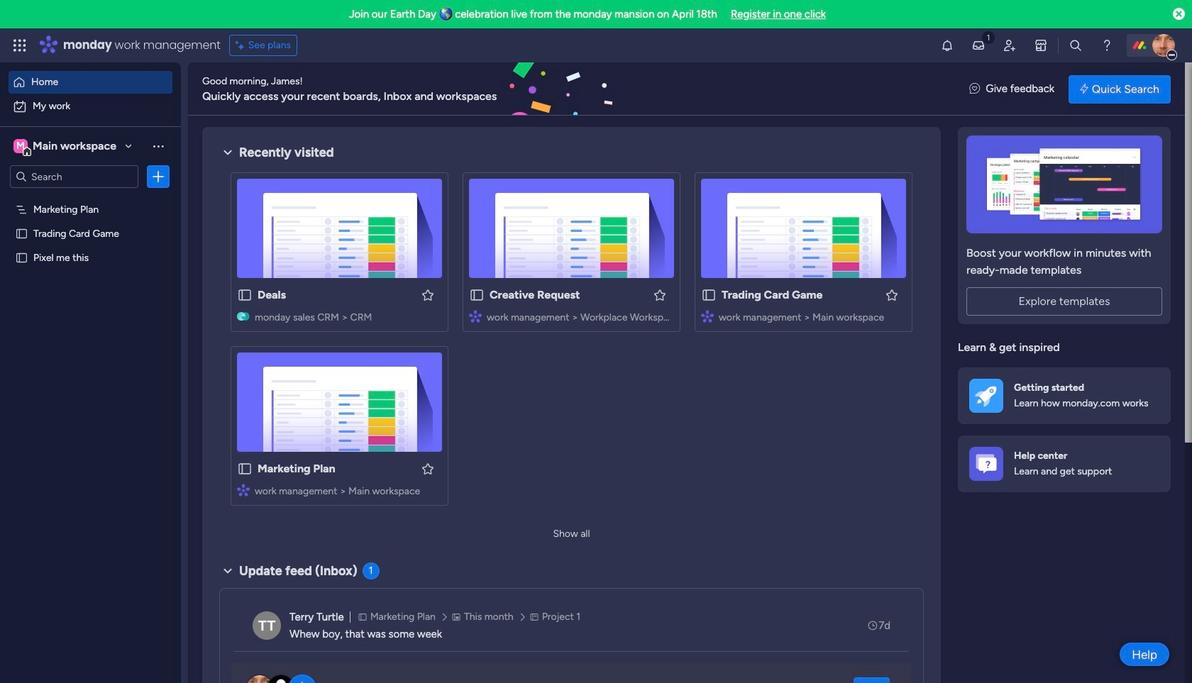 Task type: locate. For each thing, give the bounding box(es) containing it.
list box
[[0, 194, 181, 461]]

v2 user feedback image
[[970, 81, 981, 97]]

public board image
[[15, 227, 28, 240], [237, 288, 253, 303], [702, 288, 717, 303]]

2 horizontal spatial public board image
[[702, 288, 717, 303]]

add to favorites image for the middle public board icon
[[421, 462, 435, 476]]

templates image image
[[971, 136, 1159, 234]]

notifications image
[[941, 38, 955, 53]]

add to favorites image
[[421, 288, 435, 302], [653, 288, 667, 302], [885, 288, 900, 302], [421, 462, 435, 476]]

options image
[[151, 170, 165, 184]]

public board image
[[15, 251, 28, 264], [469, 288, 485, 303], [237, 462, 253, 477]]

getting started element
[[959, 367, 1172, 424]]

invite members image
[[1003, 38, 1018, 53]]

0 vertical spatial public board image
[[15, 251, 28, 264]]

option
[[9, 71, 173, 94], [9, 95, 173, 118], [0, 196, 181, 199]]

1 vertical spatial public board image
[[469, 288, 485, 303]]

1 horizontal spatial public board image
[[237, 462, 253, 477]]

see plans image
[[236, 38, 248, 53]]

update feed image
[[972, 38, 986, 53]]

0 horizontal spatial public board image
[[15, 251, 28, 264]]

2 vertical spatial public board image
[[237, 462, 253, 477]]

add to favorites image for the rightmost public board icon
[[653, 288, 667, 302]]

james peterson image
[[1153, 34, 1176, 57]]



Task type: describe. For each thing, give the bounding box(es) containing it.
add to favorites image for public board image to the middle
[[421, 288, 435, 302]]

0 vertical spatial option
[[9, 71, 173, 94]]

select product image
[[13, 38, 27, 53]]

search everything image
[[1069, 38, 1084, 53]]

0 horizontal spatial public board image
[[15, 227, 28, 240]]

v2 bolt switch image
[[1081, 81, 1089, 97]]

close recently visited image
[[219, 144, 236, 161]]

1 vertical spatial option
[[9, 95, 173, 118]]

1 image
[[983, 29, 996, 45]]

monday marketplace image
[[1035, 38, 1049, 53]]

2 horizontal spatial public board image
[[469, 288, 485, 303]]

Search in workspace field
[[30, 169, 119, 185]]

workspace image
[[13, 138, 28, 154]]

close update feed (inbox) image
[[219, 563, 236, 580]]

2 vertical spatial option
[[0, 196, 181, 199]]

terry turtle image
[[253, 612, 281, 640]]

1 element
[[363, 563, 380, 580]]

quick search results list box
[[219, 161, 925, 523]]

1 horizontal spatial public board image
[[237, 288, 253, 303]]

workspace options image
[[151, 139, 165, 153]]

help center element
[[959, 436, 1172, 492]]

add to favorites image for the rightmost public board image
[[885, 288, 900, 302]]

help image
[[1101, 38, 1115, 53]]

workspace selection element
[[13, 138, 119, 156]]



Task type: vqa. For each thing, say whether or not it's contained in the screenshot.
tab list
no



